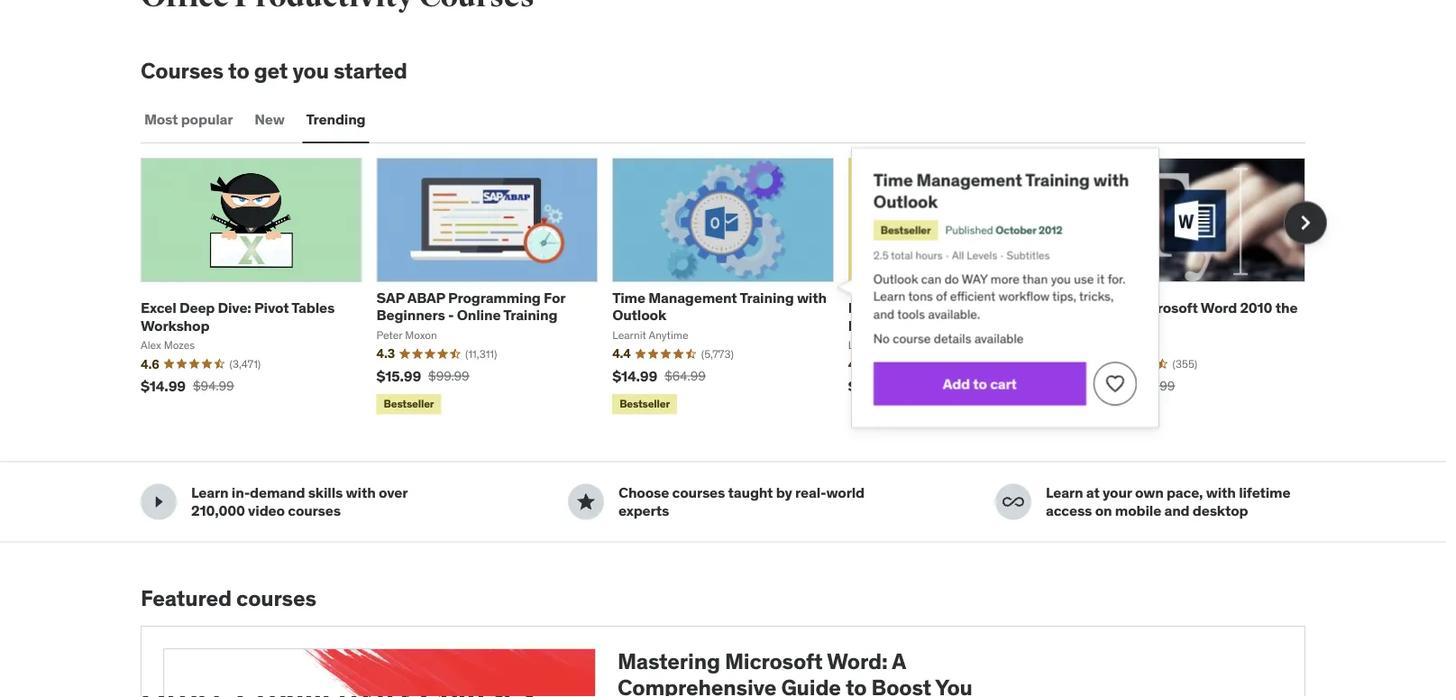 Task type: vqa. For each thing, say whether or not it's contained in the screenshot.
middle like
no



Task type: describe. For each thing, give the bounding box(es) containing it.
most popular
[[144, 111, 233, 129]]

medium image for choose
[[576, 491, 597, 513]]

2012
[[1039, 223, 1063, 237]]

abap
[[407, 289, 445, 308]]

word
[[1201, 299, 1238, 318]]

a
[[892, 648, 906, 675]]

sap abap programming for beginners - online training link
[[377, 289, 566, 325]]

popular
[[181, 111, 233, 129]]

learnit
[[613, 329, 647, 343]]

time management training with outlook learnit anytime
[[613, 289, 827, 343]]

5773 reviews element
[[702, 347, 734, 362]]

dive:
[[218, 299, 251, 318]]

taught
[[729, 484, 773, 503]]

tables
[[292, 299, 335, 318]]

lifetime
[[1240, 484, 1291, 503]]

can
[[922, 271, 942, 287]]

add to cart
[[943, 375, 1017, 393]]

subtitles
[[1007, 249, 1051, 263]]

add to cart button
[[874, 363, 1087, 406]]

deep
[[179, 299, 215, 318]]

master microsoft word 2010 the easy way link
[[1085, 299, 1298, 335]]

real-
[[796, 484, 827, 503]]

published october 2012
[[946, 223, 1063, 237]]

courses to get you started
[[141, 57, 408, 84]]

to inside mastering microsoft word: a comprehensive guide to boost you
[[846, 674, 867, 697]]

total
[[892, 249, 913, 263]]

mastering microsoft word: a comprehensive guide to boost you
[[618, 648, 973, 697]]

most
[[144, 111, 178, 129]]

master microsoft word 2010 the easy way
[[1085, 299, 1298, 335]]

time management training with outlook link for all levels
[[874, 169, 1130, 213]]

training for time management training with outlook
[[1026, 169, 1090, 191]]

word:
[[827, 648, 888, 675]]

programming
[[448, 289, 541, 308]]

for.
[[1108, 271, 1126, 287]]

beginners
[[377, 306, 445, 325]]

hours
[[916, 249, 943, 263]]

new
[[255, 111, 285, 129]]

wishlist image
[[1105, 374, 1127, 395]]

tricks,
[[1080, 289, 1114, 305]]

-
[[448, 306, 454, 325]]

choose courses taught by real-world experts
[[619, 484, 865, 520]]

add
[[943, 375, 971, 393]]

$14.99 $64.99
[[613, 367, 706, 386]]

management for time management training with outlook learnit anytime
[[649, 289, 738, 308]]

learn in-demand skills with over 210,000 video courses
[[191, 484, 408, 520]]

next image
[[1292, 209, 1321, 238]]

no
[[874, 331, 890, 347]]

way
[[1119, 316, 1148, 335]]

trending
[[306, 111, 366, 129]]

you
[[936, 674, 973, 697]]

excel deep dive: pivot tables workshop
[[141, 299, 335, 335]]

published
[[946, 223, 994, 237]]

2010
[[1241, 299, 1273, 318]]

master
[[1085, 299, 1131, 318]]

levels
[[967, 249, 998, 263]]

learn inside outlook can do way more than you use it for. learn tons of efficient workflow tips, tricks, and tools available. no course details available
[[874, 289, 906, 305]]

time for time management training with outlook
[[874, 169, 913, 191]]

medium image
[[1003, 491, 1025, 513]]

workshop
[[141, 316, 210, 335]]

with inside learn in-demand skills with over 210,000 video courses
[[346, 484, 376, 503]]

outlook can do way more than you use it for. learn tons of efficient workflow tips, tricks, and tools available. no course details available
[[874, 271, 1126, 347]]

choose
[[619, 484, 670, 503]]

pace,
[[1167, 484, 1204, 503]]

time for time management training with outlook learnit anytime
[[613, 289, 646, 308]]

and inside outlook can do way more than you use it for. learn tons of efficient workflow tips, tricks, and tools available. no course details available
[[874, 306, 895, 323]]

excel deep dive: pivot tables workshop link
[[141, 299, 335, 335]]

available.
[[929, 306, 981, 323]]

the
[[1276, 299, 1298, 318]]

courses
[[141, 57, 224, 84]]

and inside learn at your own pace, with lifetime access on mobile and desktop
[[1165, 501, 1190, 520]]

sap
[[377, 289, 405, 308]]

outlook for time management training with outlook
[[874, 191, 938, 213]]

you inside outlook can do way more than you use it for. learn tons of efficient workflow tips, tricks, and tools available. no course details available
[[1052, 271, 1072, 287]]

tools
[[898, 306, 926, 323]]

mastering
[[618, 648, 721, 675]]

$64.99
[[665, 368, 706, 385]]

carousel element
[[141, 158, 1328, 418]]

anytime
[[649, 329, 689, 343]]

do
[[945, 271, 960, 287]]

get
[[254, 57, 288, 84]]

to for get
[[228, 57, 250, 84]]

boost
[[872, 674, 932, 697]]

in-
[[232, 484, 250, 503]]

trending button
[[303, 99, 369, 142]]



Task type: locate. For each thing, give the bounding box(es) containing it.
pivot
[[254, 299, 289, 318]]

microsoft inside "master microsoft word 2010 the easy way"
[[1134, 299, 1199, 318]]

1 horizontal spatial you
[[1052, 271, 1072, 287]]

1 vertical spatial and
[[1165, 501, 1190, 520]]

management up published
[[917, 169, 1023, 191]]

to left "get"
[[228, 57, 250, 84]]

outlook down total
[[874, 271, 919, 287]]

1 horizontal spatial medium image
[[576, 491, 597, 513]]

1 vertical spatial you
[[1052, 271, 1072, 287]]

1 vertical spatial microsoft
[[725, 648, 823, 675]]

all levels
[[953, 249, 998, 263]]

with inside learn at your own pace, with lifetime access on mobile and desktop
[[1207, 484, 1237, 503]]

210,000
[[191, 501, 245, 520]]

1 vertical spatial to
[[974, 375, 988, 393]]

0 vertical spatial to
[[228, 57, 250, 84]]

time management training with outlook link for (5,773)
[[613, 289, 827, 325]]

0 horizontal spatial time
[[613, 289, 646, 308]]

2 horizontal spatial training
[[1026, 169, 1090, 191]]

outlook up the 2.5 total hours
[[874, 191, 938, 213]]

time management training with outlook link up (5,773)
[[613, 289, 827, 325]]

1 vertical spatial outlook
[[874, 271, 919, 287]]

microsoft left word: on the right bottom of page
[[725, 648, 823, 675]]

time inside time management training with outlook
[[874, 169, 913, 191]]

0 vertical spatial and
[[874, 306, 895, 323]]

0 horizontal spatial management
[[649, 289, 738, 308]]

featured courses
[[141, 585, 316, 612]]

2.5
[[874, 249, 889, 263]]

microsoft inside mastering microsoft word: a comprehensive guide to boost you
[[725, 648, 823, 675]]

learn left at
[[1046, 484, 1084, 503]]

0 vertical spatial outlook
[[874, 191, 938, 213]]

2 horizontal spatial learn
[[1046, 484, 1084, 503]]

time
[[874, 169, 913, 191], [613, 289, 646, 308]]

courses inside choose courses taught by real-world experts
[[673, 484, 725, 503]]

learn up tools
[[874, 289, 906, 305]]

demand
[[250, 484, 305, 503]]

0 horizontal spatial you
[[293, 57, 329, 84]]

courses down 'video'
[[236, 585, 316, 612]]

featured
[[141, 585, 232, 612]]

outlook inside time management training with outlook learnit anytime
[[613, 306, 667, 325]]

bestseller down $14.99
[[620, 397, 670, 411]]

microsoft for easy
[[1134, 299, 1199, 318]]

skills
[[308, 484, 343, 503]]

desktop
[[1193, 501, 1249, 520]]

new button
[[251, 99, 288, 142]]

tons
[[909, 289, 934, 305]]

training
[[1026, 169, 1090, 191], [740, 289, 794, 308], [504, 306, 558, 325]]

microsoft for guide
[[725, 648, 823, 675]]

1 horizontal spatial and
[[1165, 501, 1190, 520]]

than
[[1023, 271, 1049, 287]]

to left boost
[[846, 674, 867, 697]]

of
[[937, 289, 948, 305]]

available
[[975, 331, 1024, 347]]

time management training with outlook
[[874, 169, 1130, 213]]

1 horizontal spatial to
[[846, 674, 867, 697]]

1 horizontal spatial time
[[874, 169, 913, 191]]

time management training with outlook link up the published october 2012 at the top right
[[874, 169, 1130, 213]]

more
[[991, 271, 1020, 287]]

to inside button
[[974, 375, 988, 393]]

use
[[1075, 271, 1095, 287]]

medium image
[[148, 491, 170, 513], [576, 491, 597, 513]]

1 vertical spatial management
[[649, 289, 738, 308]]

started
[[334, 57, 408, 84]]

0 horizontal spatial bestseller
[[620, 397, 670, 411]]

courses for choose courses taught by real-world experts
[[673, 484, 725, 503]]

efficient
[[951, 289, 996, 305]]

access
[[1046, 501, 1093, 520]]

management inside time management training with outlook learnit anytime
[[649, 289, 738, 308]]

1 vertical spatial time
[[613, 289, 646, 308]]

outlook inside outlook can do way more than you use it for. learn tons of efficient workflow tips, tricks, and tools available. no course details available
[[874, 271, 919, 287]]

own
[[1136, 484, 1164, 503]]

1 vertical spatial bestseller
[[620, 397, 670, 411]]

outlook up learnit
[[613, 306, 667, 325]]

on
[[1096, 501, 1113, 520]]

1 horizontal spatial bestseller
[[881, 223, 931, 237]]

for
[[544, 289, 566, 308]]

microsoft left word
[[1134, 299, 1199, 318]]

0 vertical spatial bestseller
[[881, 223, 931, 237]]

learn for learn at your own pace, with lifetime access on mobile and desktop
[[1046, 484, 1084, 503]]

0 horizontal spatial learn
[[191, 484, 229, 503]]

1 horizontal spatial management
[[917, 169, 1023, 191]]

training inside time management training with outlook
[[1026, 169, 1090, 191]]

management up anytime
[[649, 289, 738, 308]]

to left cart
[[974, 375, 988, 393]]

your
[[1103, 484, 1133, 503]]

excel
[[141, 299, 176, 318]]

bestseller up the 2.5 total hours
[[881, 223, 931, 237]]

$14.99
[[613, 367, 658, 386]]

mobile
[[1116, 501, 1162, 520]]

details
[[934, 331, 972, 347]]

by
[[776, 484, 793, 503]]

2 horizontal spatial to
[[974, 375, 988, 393]]

courses inside learn in-demand skills with over 210,000 video courses
[[288, 501, 341, 520]]

to for cart
[[974, 375, 988, 393]]

outlook for time management training with outlook learnit anytime
[[613, 306, 667, 325]]

management inside time management training with outlook
[[917, 169, 1023, 191]]

over
[[379, 484, 408, 503]]

2.5 total hours
[[874, 249, 943, 263]]

with
[[1094, 169, 1130, 191], [797, 289, 827, 308], [346, 484, 376, 503], [1207, 484, 1237, 503]]

1 medium image from the left
[[148, 491, 170, 513]]

medium image left 210,000 on the left of page
[[148, 491, 170, 513]]

0 horizontal spatial training
[[504, 306, 558, 325]]

sap abap programming for beginners - online training
[[377, 289, 566, 325]]

you right "get"
[[293, 57, 329, 84]]

workflow
[[999, 289, 1050, 305]]

2 vertical spatial outlook
[[613, 306, 667, 325]]

and up no
[[874, 306, 895, 323]]

comprehensive
[[618, 674, 777, 697]]

you
[[293, 57, 329, 84], [1052, 271, 1072, 287]]

with inside time management training with outlook learnit anytime
[[797, 289, 827, 308]]

tips,
[[1053, 289, 1077, 305]]

mastering microsoft word: a comprehensive guide to boost you link
[[141, 627, 1306, 697]]

1 horizontal spatial microsoft
[[1134, 299, 1199, 318]]

all
[[953, 249, 965, 263]]

most popular button
[[141, 99, 237, 142]]

time up total
[[874, 169, 913, 191]]

1 horizontal spatial learn
[[874, 289, 906, 305]]

0 vertical spatial time management training with outlook link
[[874, 169, 1130, 213]]

0 horizontal spatial to
[[228, 57, 250, 84]]

you up tips,
[[1052, 271, 1072, 287]]

cart
[[991, 375, 1017, 393]]

medium image left the experts
[[576, 491, 597, 513]]

course
[[893, 331, 931, 347]]

1 vertical spatial time management training with outlook link
[[613, 289, 827, 325]]

0 vertical spatial microsoft
[[1134, 299, 1199, 318]]

0 vertical spatial you
[[293, 57, 329, 84]]

management
[[917, 169, 1023, 191], [649, 289, 738, 308]]

training inside time management training with outlook learnit anytime
[[740, 289, 794, 308]]

experts
[[619, 501, 669, 520]]

0 horizontal spatial and
[[874, 306, 895, 323]]

outlook
[[874, 191, 938, 213], [874, 271, 919, 287], [613, 306, 667, 325]]

learn inside learn in-demand skills with over 210,000 video courses
[[191, 484, 229, 503]]

training for time management training with outlook learnit anytime
[[740, 289, 794, 308]]

guide
[[782, 674, 842, 697]]

1 horizontal spatial training
[[740, 289, 794, 308]]

video
[[248, 501, 285, 520]]

courses left taught
[[673, 484, 725, 503]]

and
[[874, 306, 895, 323], [1165, 501, 1190, 520]]

0 horizontal spatial medium image
[[148, 491, 170, 513]]

it
[[1098, 271, 1105, 287]]

learn for learn in-demand skills with over 210,000 video courses
[[191, 484, 229, 503]]

at
[[1087, 484, 1100, 503]]

(5,773)
[[702, 347, 734, 361]]

medium image for learn
[[148, 491, 170, 513]]

training inside sap abap programming for beginners - online training
[[504, 306, 558, 325]]

management for time management training with outlook
[[917, 169, 1023, 191]]

and right the own
[[1165, 501, 1190, 520]]

bestseller inside carousel element
[[620, 397, 670, 411]]

0 vertical spatial time
[[874, 169, 913, 191]]

courses right 'video'
[[288, 501, 341, 520]]

easy
[[1085, 316, 1116, 335]]

time up learnit
[[613, 289, 646, 308]]

courses for featured courses
[[236, 585, 316, 612]]

learn left in-
[[191, 484, 229, 503]]

4.4
[[613, 346, 631, 362]]

0 horizontal spatial microsoft
[[725, 648, 823, 675]]

0 horizontal spatial time management training with outlook link
[[613, 289, 827, 325]]

time management training with outlook link
[[874, 169, 1130, 213], [613, 289, 827, 325]]

learn inside learn at your own pace, with lifetime access on mobile and desktop
[[1046, 484, 1084, 503]]

courses
[[673, 484, 725, 503], [288, 501, 341, 520], [236, 585, 316, 612]]

0 vertical spatial management
[[917, 169, 1023, 191]]

way
[[962, 271, 988, 287]]

time inside time management training with outlook learnit anytime
[[613, 289, 646, 308]]

with inside time management training with outlook
[[1094, 169, 1130, 191]]

world
[[827, 484, 865, 503]]

microsoft
[[1134, 299, 1199, 318], [725, 648, 823, 675]]

outlook inside time management training with outlook
[[874, 191, 938, 213]]

2 medium image from the left
[[576, 491, 597, 513]]

2 vertical spatial to
[[846, 674, 867, 697]]

to
[[228, 57, 250, 84], [974, 375, 988, 393], [846, 674, 867, 697]]

1 horizontal spatial time management training with outlook link
[[874, 169, 1130, 213]]



